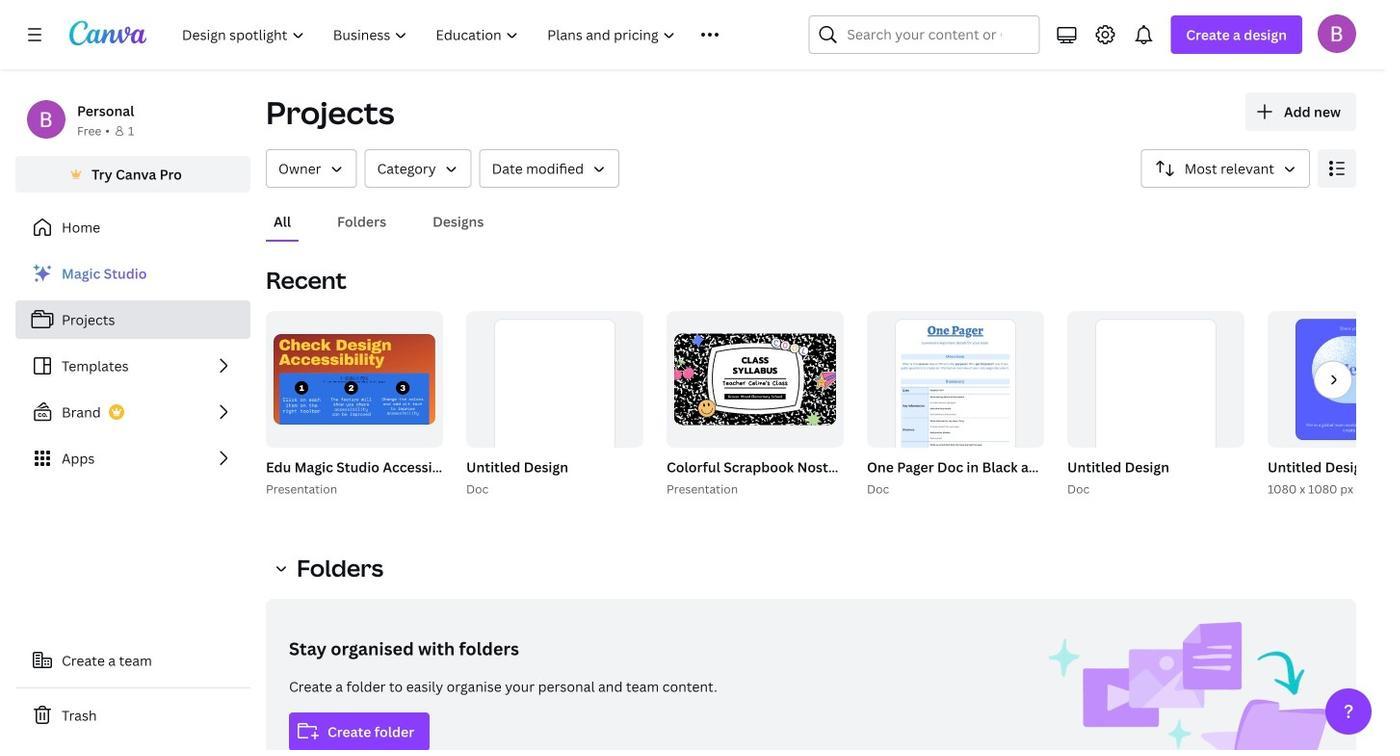 Task type: locate. For each thing, give the bounding box(es) containing it.
group
[[262, 311, 626, 499], [266, 311, 443, 448], [463, 311, 644, 499], [466, 311, 644, 491], [663, 311, 1153, 499], [667, 311, 844, 448], [864, 311, 1361, 499], [867, 311, 1045, 491], [1064, 311, 1245, 499], [1068, 311, 1245, 491], [1264, 311, 1388, 499], [1268, 311, 1388, 448]]

None search field
[[809, 15, 1040, 54]]

12 group from the left
[[1268, 311, 1388, 448]]

Sort by button
[[1142, 149, 1311, 188]]

bob builder image
[[1318, 14, 1357, 53]]

8 group from the left
[[867, 311, 1045, 491]]

3 group from the left
[[463, 311, 644, 499]]

1 group from the left
[[262, 311, 626, 499]]

top level navigation element
[[170, 15, 763, 54], [170, 15, 763, 54]]

list
[[15, 254, 251, 478]]

7 group from the left
[[864, 311, 1361, 499]]



Task type: vqa. For each thing, say whether or not it's contained in the screenshot.
James Peterson icon
no



Task type: describe. For each thing, give the bounding box(es) containing it.
Date modified button
[[480, 149, 620, 188]]

Search search field
[[848, 16, 1002, 53]]

4 group from the left
[[466, 311, 644, 491]]

Category button
[[365, 149, 472, 188]]

5 group from the left
[[663, 311, 1153, 499]]

Owner button
[[266, 149, 357, 188]]

11 group from the left
[[1264, 311, 1388, 499]]

9 group from the left
[[1064, 311, 1245, 499]]

6 group from the left
[[667, 311, 844, 448]]

2 group from the left
[[266, 311, 443, 448]]

10 group from the left
[[1068, 311, 1245, 491]]



